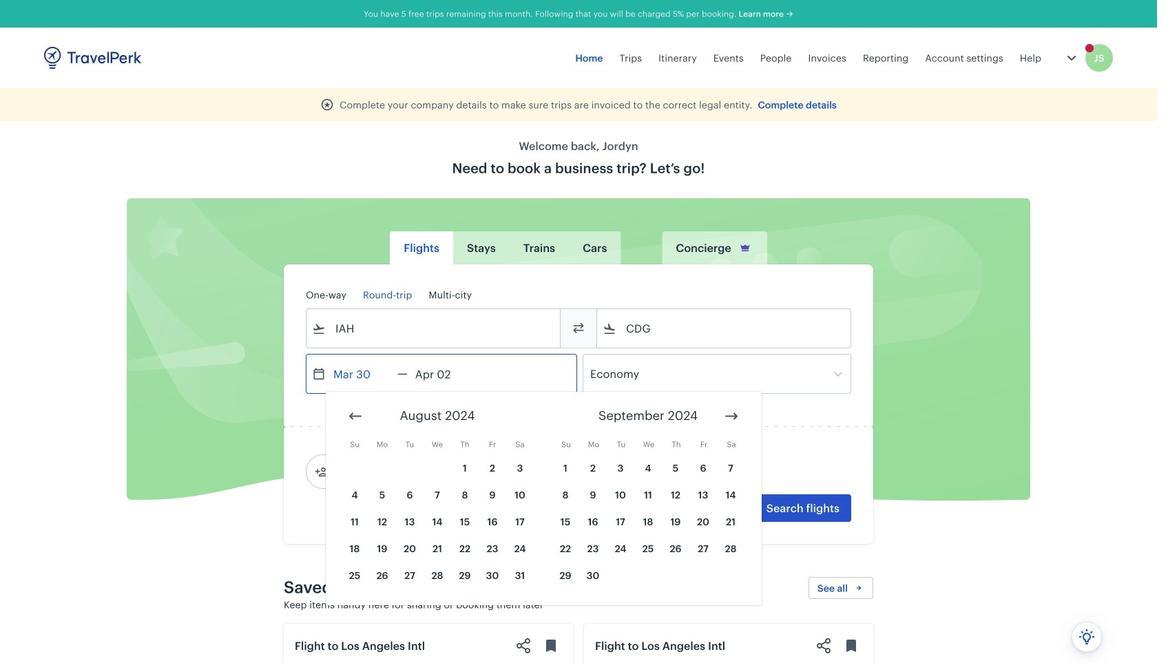 Task type: locate. For each thing, give the bounding box(es) containing it.
Return text field
[[408, 355, 479, 393]]

Add first traveler search field
[[329, 461, 472, 483]]



Task type: describe. For each thing, give the bounding box(es) containing it.
From search field
[[326, 318, 542, 340]]

Depart text field
[[326, 355, 398, 393]]

move backward to switch to the previous month. image
[[347, 408, 364, 425]]

To search field
[[617, 318, 833, 340]]

calendar application
[[326, 392, 1158, 606]]

move forward to switch to the next month. image
[[724, 408, 740, 425]]



